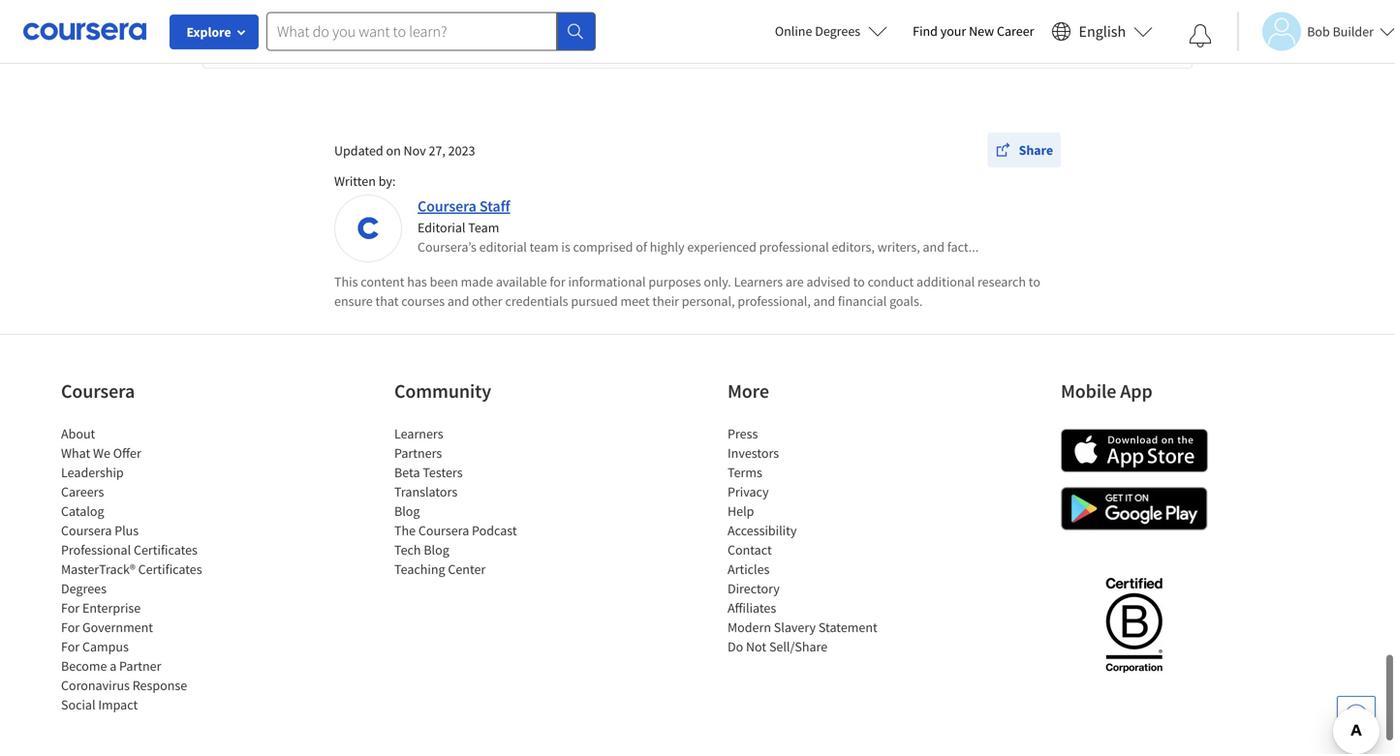 Task type: describe. For each thing, give the bounding box(es) containing it.
professional
[[759, 238, 829, 256]]

help link
[[728, 503, 754, 520]]

english button
[[1044, 0, 1161, 63]]

become
[[61, 658, 107, 675]]

staff
[[480, 196, 510, 216]]

we
[[93, 445, 110, 462]]

become a partner link
[[61, 658, 161, 675]]

only.
[[704, 273, 731, 290]]

accessibility
[[728, 522, 797, 540]]

that
[[376, 292, 399, 310]]

learners partners beta testers translators blog the coursera podcast tech blog teaching center
[[394, 425, 517, 578]]

for campus link
[[61, 638, 129, 656]]

bob builder
[[1307, 23, 1374, 40]]

written by:
[[334, 172, 396, 190]]

find
[[913, 22, 938, 40]]

learners inside the learners partners beta testers translators blog the coursera podcast tech blog teaching center
[[394, 425, 443, 443]]

1 to from the left
[[853, 273, 865, 290]]

online degrees button
[[760, 10, 903, 52]]

mastertrack® certificates link
[[61, 561, 202, 578]]

coursera inside the learners partners beta testers translators blog the coursera podcast tech blog teaching center
[[418, 522, 469, 540]]

explore
[[187, 23, 231, 41]]

find your new career link
[[903, 19, 1044, 44]]

share
[[1019, 141, 1053, 159]]

do
[[728, 638, 743, 656]]

editors,
[[832, 238, 875, 256]]

november 28, 2023
[[235, 26, 343, 43]]

coursera image
[[23, 16, 146, 47]]

find your new career
[[913, 22, 1034, 40]]

do not sell/share link
[[728, 638, 828, 656]]

list for coursera
[[61, 424, 226, 715]]

statement
[[819, 619, 878, 636]]

financial
[[838, 292, 887, 310]]

are
[[786, 273, 804, 290]]

privacy link
[[728, 483, 769, 501]]

november for november 29, 2023
[[868, 26, 927, 43]]

additional
[[917, 273, 975, 290]]

press
[[728, 425, 758, 443]]

careers link
[[61, 483, 104, 501]]

affiliates
[[728, 600, 776, 617]]

mastertrack®
[[61, 561, 136, 578]]

11,
[[612, 3, 629, 20]]

degrees inside about what we offer leadership careers catalog coursera plus professional certificates mastertrack® certificates degrees for enterprise for government for campus become a partner coronavirus response social impact
[[61, 580, 107, 598]]

about
[[61, 425, 95, 443]]

2023 for november 28, 2023
[[316, 26, 343, 43]]

is
[[561, 238, 570, 256]]

partners link
[[394, 445, 442, 462]]

directory link
[[728, 580, 780, 598]]

investors
[[728, 445, 779, 462]]

community
[[394, 379, 491, 403]]

help center image
[[1345, 704, 1368, 728]]

for
[[550, 273, 566, 290]]

government
[[82, 619, 153, 636]]

nov
[[404, 142, 426, 159]]

careers
[[61, 483, 104, 501]]

campus
[[82, 638, 129, 656]]

online
[[775, 22, 812, 40]]

response
[[132, 677, 187, 695]]

editorial
[[479, 238, 527, 256]]

1 horizontal spatial and
[[814, 292, 835, 310]]

app
[[1120, 379, 1153, 403]]

modern
[[728, 619, 771, 636]]

not
[[746, 638, 767, 656]]

by:
[[379, 172, 396, 190]]

online degrees
[[775, 22, 861, 40]]

directory
[[728, 580, 780, 598]]

purposes
[[649, 273, 701, 290]]

professional
[[61, 541, 131, 559]]

What do you want to learn? text field
[[266, 12, 557, 51]]

articles
[[728, 561, 770, 578]]

of
[[636, 238, 647, 256]]

2023 right 27,
[[448, 142, 475, 159]]

this content has been made available for informational purposes only. learners are advised to conduct additional research to ensure that courses and other credentials pursued meet their personal, professional, and financial goals.
[[334, 273, 1041, 310]]

builder
[[1333, 23, 1374, 40]]

help
[[728, 503, 754, 520]]

research
[[978, 273, 1026, 290]]

1 vertical spatial certificates
[[138, 561, 202, 578]]

november 29, 2023
[[868, 26, 976, 43]]

blog link
[[394, 503, 420, 520]]

explore button
[[170, 15, 259, 49]]

teaching center link
[[394, 561, 486, 578]]

coursera staff image
[[337, 197, 399, 259]]

about what we offer leadership careers catalog coursera plus professional certificates mastertrack® certificates degrees for enterprise for government for campus become a partner coronavirus response social impact
[[61, 425, 202, 714]]

experienced
[[687, 238, 757, 256]]

download on the app store image
[[1061, 429, 1208, 473]]

credentials
[[505, 292, 568, 310]]

coursera up about link
[[61, 379, 135, 403]]

2023 for november 29, 2023
[[949, 26, 976, 43]]



Task type: locate. For each thing, give the bounding box(es) containing it.
coursera's
[[418, 238, 477, 256]]

1 horizontal spatial list
[[394, 424, 559, 579]]

2 november from the left
[[868, 26, 927, 43]]

for
[[61, 600, 80, 617], [61, 619, 80, 636], [61, 638, 80, 656]]

modern slavery statement link
[[728, 619, 878, 636]]

what
[[61, 445, 90, 462]]

certificates
[[134, 541, 198, 559], [138, 561, 202, 578]]

0 horizontal spatial blog
[[394, 503, 420, 520]]

enterprise
[[82, 600, 141, 617]]

editorial
[[418, 219, 466, 236]]

1 november from the left
[[235, 26, 294, 43]]

learners inside this content has been made available for informational purposes only. learners are advised to conduct additional research to ensure that courses and other credentials pursued meet their personal, professional, and financial goals.
[[734, 273, 783, 290]]

coursera down catalog
[[61, 522, 112, 540]]

professional,
[[738, 292, 811, 310]]

1 for from the top
[[61, 600, 80, 617]]

and left fact...
[[923, 238, 945, 256]]

advised
[[807, 273, 851, 290]]

been
[[430, 273, 458, 290]]

content
[[361, 273, 405, 290]]

affiliates link
[[728, 600, 776, 617]]

testers
[[423, 464, 463, 481]]

2023 right 29,
[[949, 26, 976, 43]]

social
[[61, 696, 95, 714]]

december 11, 2023
[[551, 3, 658, 20]]

personal,
[[682, 292, 735, 310]]

2023 for december 11, 2023
[[631, 3, 658, 20]]

2023
[[631, 3, 658, 20], [316, 26, 343, 43], [949, 26, 976, 43], [448, 142, 475, 159]]

3 for from the top
[[61, 638, 80, 656]]

writers,
[[878, 238, 920, 256]]

goals.
[[890, 292, 923, 310]]

0 vertical spatial certificates
[[134, 541, 198, 559]]

learners up professional,
[[734, 273, 783, 290]]

your
[[941, 22, 966, 40]]

list containing about
[[61, 424, 226, 715]]

contact
[[728, 541, 772, 559]]

this
[[334, 273, 358, 290]]

career
[[997, 22, 1034, 40]]

bob
[[1307, 23, 1330, 40]]

degrees right the online
[[815, 22, 861, 40]]

1 list from the left
[[61, 424, 226, 715]]

blog
[[394, 503, 420, 520], [424, 541, 449, 559]]

partners
[[394, 445, 442, 462]]

the coursera podcast link
[[394, 522, 517, 540]]

mobile app
[[1061, 379, 1153, 403]]

2 horizontal spatial list
[[728, 424, 892, 657]]

blog up the at the left bottom of the page
[[394, 503, 420, 520]]

december
[[551, 3, 609, 20]]

privacy
[[728, 483, 769, 501]]

list
[[61, 424, 226, 715], [394, 424, 559, 579], [728, 424, 892, 657]]

beta
[[394, 464, 420, 481]]

list containing press
[[728, 424, 892, 657]]

and inside coursera staff editorial team coursera's editorial team is comprised of highly experienced professional editors, writers, and fact...
[[923, 238, 945, 256]]

the
[[394, 522, 416, 540]]

1 vertical spatial degrees
[[61, 580, 107, 598]]

1 horizontal spatial degrees
[[815, 22, 861, 40]]

learners up partners link
[[394, 425, 443, 443]]

coronavirus
[[61, 677, 130, 695]]

28,
[[296, 26, 313, 43]]

catalog link
[[61, 503, 104, 520]]

for up become
[[61, 638, 80, 656]]

to
[[853, 273, 865, 290], [1029, 273, 1041, 290]]

to right research
[[1029, 273, 1041, 290]]

0 vertical spatial for
[[61, 600, 80, 617]]

2 horizontal spatial and
[[923, 238, 945, 256]]

blog up teaching center link on the left of page
[[424, 541, 449, 559]]

articles link
[[728, 561, 770, 578]]

0 vertical spatial blog
[[394, 503, 420, 520]]

27,
[[429, 142, 446, 159]]

list for community
[[394, 424, 559, 579]]

0 horizontal spatial november
[[235, 26, 294, 43]]

1 horizontal spatial to
[[1029, 273, 1041, 290]]

degrees down the mastertrack®
[[61, 580, 107, 598]]

0 horizontal spatial list
[[61, 424, 226, 715]]

meet
[[621, 292, 650, 310]]

on
[[386, 142, 401, 159]]

team
[[468, 219, 499, 236]]

november for november 28, 2023
[[235, 26, 294, 43]]

1 horizontal spatial blog
[[424, 541, 449, 559]]

for up 'for campus' link
[[61, 619, 80, 636]]

for government link
[[61, 619, 153, 636]]

podcast
[[472, 522, 517, 540]]

and down advised at right
[[814, 292, 835, 310]]

coronavirus response link
[[61, 677, 187, 695]]

investors link
[[728, 445, 779, 462]]

press link
[[728, 425, 758, 443]]

november left 29,
[[868, 26, 927, 43]]

written
[[334, 172, 376, 190]]

contact link
[[728, 541, 772, 559]]

3 list from the left
[[728, 424, 892, 657]]

translators link
[[394, 483, 458, 501]]

None search field
[[266, 12, 596, 51]]

bob builder button
[[1238, 12, 1395, 51]]

their
[[653, 292, 679, 310]]

0 horizontal spatial to
[[853, 273, 865, 290]]

0 horizontal spatial and
[[448, 292, 469, 310]]

coursera up the editorial
[[418, 196, 477, 216]]

certificates up mastertrack® certificates "link"
[[134, 541, 198, 559]]

coursera up tech blog link
[[418, 522, 469, 540]]

0 vertical spatial degrees
[[815, 22, 861, 40]]

social impact link
[[61, 696, 138, 714]]

terms
[[728, 464, 762, 481]]

get it on google play image
[[1061, 487, 1208, 531]]

to up the financial
[[853, 273, 865, 290]]

2 list from the left
[[394, 424, 559, 579]]

1 vertical spatial blog
[[424, 541, 449, 559]]

2023 right 28,
[[316, 26, 343, 43]]

what we offer link
[[61, 445, 141, 462]]

other
[[472, 292, 503, 310]]

list containing learners
[[394, 424, 559, 579]]

sell/share
[[769, 638, 828, 656]]

about link
[[61, 425, 95, 443]]

center
[[448, 561, 486, 578]]

certificates down professional certificates link
[[138, 561, 202, 578]]

coursera inside coursera staff editorial team coursera's editorial team is comprised of highly experienced professional editors, writers, and fact...
[[418, 196, 477, 216]]

show notifications image
[[1189, 24, 1212, 47]]

degrees inside the "online degrees" dropdown button
[[815, 22, 861, 40]]

has
[[407, 273, 427, 290]]

tech
[[394, 541, 421, 559]]

2 vertical spatial for
[[61, 638, 80, 656]]

more
[[728, 379, 769, 403]]

2 to from the left
[[1029, 273, 1041, 290]]

for down degrees link
[[61, 600, 80, 617]]

coursera staff link
[[418, 196, 510, 216]]

0 horizontal spatial learners
[[394, 425, 443, 443]]

learners
[[734, 273, 783, 290], [394, 425, 443, 443]]

and down been
[[448, 292, 469, 310]]

slavery
[[774, 619, 816, 636]]

november left 28,
[[235, 26, 294, 43]]

learners link
[[394, 425, 443, 443]]

list for more
[[728, 424, 892, 657]]

2023 right 11,
[[631, 3, 658, 20]]

beta testers link
[[394, 464, 463, 481]]

coursera inside about what we offer leadership careers catalog coursera plus professional certificates mastertrack® certificates degrees for enterprise for government for campus become a partner coronavirus response social impact
[[61, 522, 112, 540]]

0 horizontal spatial degrees
[[61, 580, 107, 598]]

press investors terms privacy help accessibility contact articles directory affiliates modern slavery statement do not sell/share
[[728, 425, 878, 656]]

ensure
[[334, 292, 373, 310]]

coursera
[[418, 196, 477, 216], [61, 379, 135, 403], [61, 522, 112, 540], [418, 522, 469, 540]]

2 for from the top
[[61, 619, 80, 636]]

pursued
[[571, 292, 618, 310]]

1 horizontal spatial learners
[[734, 273, 783, 290]]

1 horizontal spatial november
[[868, 26, 927, 43]]

mobile
[[1061, 379, 1117, 403]]

1 vertical spatial for
[[61, 619, 80, 636]]

conduct
[[868, 273, 914, 290]]

0 vertical spatial learners
[[734, 273, 783, 290]]

1 vertical spatial learners
[[394, 425, 443, 443]]

logo of certified b corporation image
[[1095, 567, 1174, 683]]



Task type: vqa. For each thing, say whether or not it's contained in the screenshot.
JOSEPH SANTARCANGELO IBM 25 COURSES • 1,148,467 LEARNERS
no



